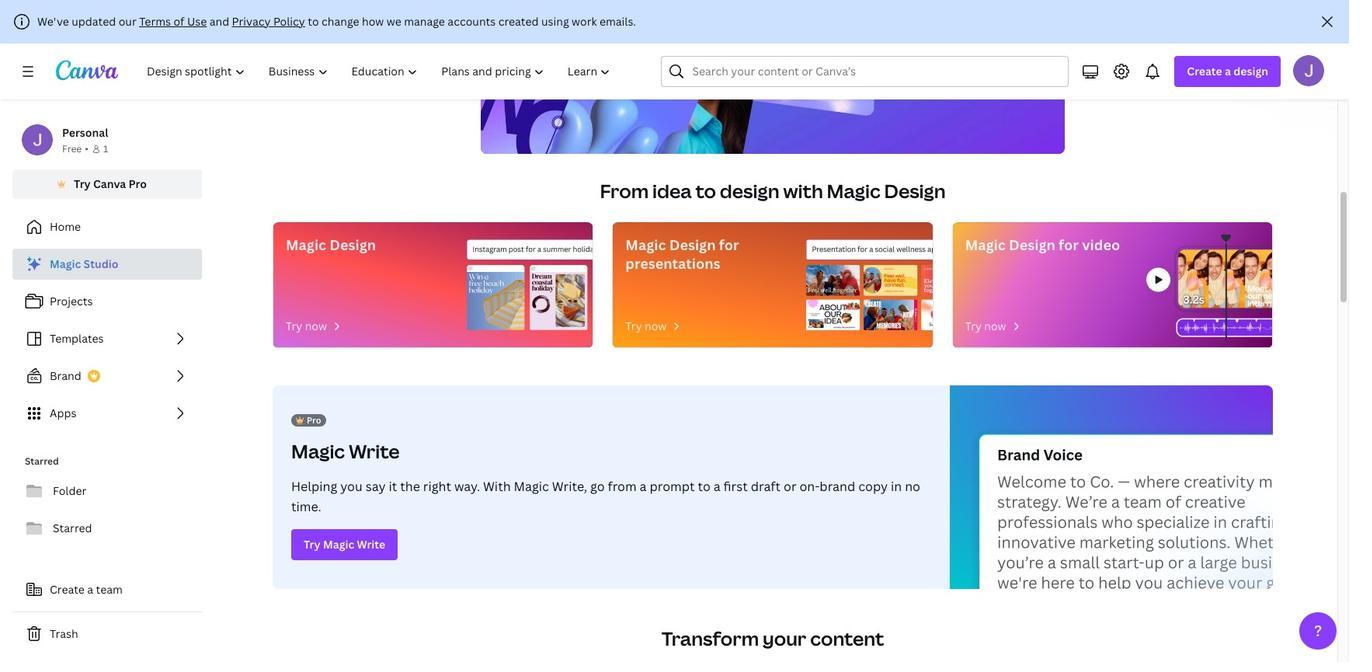 Task type: locate. For each thing, give the bounding box(es) containing it.
pro right canva
[[129, 176, 147, 191]]

1 for from the left
[[719, 235, 739, 254]]

brand
[[820, 478, 856, 495]]

1 horizontal spatial for
[[1059, 235, 1079, 254]]

3 now from the left
[[985, 319, 1007, 333]]

pro up magic write
[[307, 414, 321, 426]]

write down say at bottom left
[[357, 537, 386, 552]]

list
[[12, 249, 202, 429]]

0 horizontal spatial now
[[305, 319, 327, 333]]

canva
[[93, 176, 126, 191]]

create inside create a team button
[[50, 582, 85, 597]]

magic studio link
[[12, 249, 202, 280]]

free •
[[62, 142, 89, 155]]

apps
[[50, 406, 76, 420]]

starred
[[25, 455, 59, 468], [53, 521, 92, 535]]

design
[[885, 178, 946, 204], [330, 235, 376, 254], [670, 235, 716, 254], [1009, 235, 1056, 254]]

brand link
[[12, 361, 202, 392]]

team
[[96, 582, 123, 597]]

transform your content
[[662, 626, 885, 651]]

accounts
[[448, 14, 496, 29]]

terms
[[139, 14, 171, 29]]

2 for from the left
[[1059, 235, 1079, 254]]

time.
[[291, 498, 321, 515]]

1 horizontal spatial try now
[[626, 319, 667, 333]]

create for create a team
[[50, 582, 85, 597]]

from idea to design with magic design
[[600, 178, 946, 204]]

from
[[600, 178, 649, 204]]

for down from idea to design with magic design
[[719, 235, 739, 254]]

for
[[719, 235, 739, 254], [1059, 235, 1079, 254]]

emails.
[[600, 14, 636, 29]]

our
[[119, 14, 137, 29]]

you
[[340, 478, 363, 495]]

write
[[349, 438, 400, 464], [357, 537, 386, 552]]

1 try now from the left
[[286, 319, 327, 333]]

pro
[[129, 176, 147, 191], [307, 414, 321, 426]]

pro inside button
[[129, 176, 147, 191]]

design for magic design
[[330, 235, 376, 254]]

2 vertical spatial to
[[698, 478, 711, 495]]

write up say at bottom left
[[349, 438, 400, 464]]

1 vertical spatial pro
[[307, 414, 321, 426]]

design
[[1234, 64, 1269, 78], [720, 178, 780, 204]]

for left video
[[1059, 235, 1079, 254]]

2 horizontal spatial now
[[985, 319, 1007, 333]]

projects
[[50, 294, 93, 308]]

starred down the folder
[[53, 521, 92, 535]]

created
[[499, 14, 539, 29]]

2 try now from the left
[[626, 319, 667, 333]]

magic write
[[291, 438, 400, 464]]

try magic write
[[304, 537, 386, 552]]

folder button
[[12, 476, 202, 507]]

try now
[[286, 319, 327, 333], [626, 319, 667, 333], [966, 319, 1007, 333]]

1 horizontal spatial design
[[1234, 64, 1269, 78]]

write inside button
[[357, 537, 386, 552]]

try now for magic design for video
[[966, 319, 1007, 333]]

0 horizontal spatial pro
[[129, 176, 147, 191]]

starred inside button
[[53, 521, 92, 535]]

a inside button
[[87, 582, 93, 597]]

1
[[103, 142, 108, 155]]

0 horizontal spatial try now
[[286, 319, 327, 333]]

None search field
[[662, 56, 1069, 87]]

1 vertical spatial create
[[50, 582, 85, 597]]

way.
[[454, 478, 480, 495]]

we
[[387, 14, 401, 29]]

create a team
[[50, 582, 123, 597]]

home
[[50, 219, 81, 234]]

trash
[[50, 626, 78, 641]]

top level navigation element
[[137, 56, 624, 87]]

2 now from the left
[[645, 319, 667, 333]]

studio
[[84, 256, 118, 271]]

to right policy
[[308, 14, 319, 29]]

to right idea
[[696, 178, 716, 204]]

right
[[423, 478, 451, 495]]

0 vertical spatial create
[[1188, 64, 1223, 78]]

or
[[784, 478, 797, 495]]

to
[[308, 14, 319, 29], [696, 178, 716, 204], [698, 478, 711, 495]]

magic inside magic design for presentations
[[626, 235, 666, 254]]

design inside magic design for presentations
[[670, 235, 716, 254]]

copy
[[859, 478, 888, 495]]

prompt
[[650, 478, 695, 495]]

projects link
[[12, 286, 202, 317]]

free
[[62, 142, 82, 155]]

0 horizontal spatial for
[[719, 235, 739, 254]]

starred button
[[12, 513, 202, 544]]

brand
[[50, 368, 81, 383]]

design left jacob simon icon at the top
[[1234, 64, 1269, 78]]

try canva pro button
[[12, 169, 202, 199]]

folder link
[[12, 476, 202, 507]]

magic
[[827, 178, 881, 204], [286, 235, 326, 254], [626, 235, 666, 254], [966, 235, 1006, 254], [50, 256, 81, 271], [291, 438, 345, 464], [514, 478, 549, 495], [323, 537, 354, 552]]

magic design for video
[[966, 235, 1121, 254]]

try
[[74, 176, 91, 191], [286, 319, 302, 333], [626, 319, 642, 333], [966, 319, 982, 333], [304, 537, 321, 552]]

1 now from the left
[[305, 319, 327, 333]]

now
[[305, 319, 327, 333], [645, 319, 667, 333], [985, 319, 1007, 333]]

1 horizontal spatial create
[[1188, 64, 1223, 78]]

trash link
[[12, 619, 202, 650]]

templates link
[[12, 323, 202, 354]]

starred up the folder
[[25, 455, 59, 468]]

now for magic design for video
[[985, 319, 1007, 333]]

draft
[[751, 478, 781, 495]]

it
[[389, 478, 397, 495]]

create inside create a design dropdown button
[[1188, 64, 1223, 78]]

a
[[1225, 64, 1232, 78], [640, 478, 647, 495], [714, 478, 721, 495], [87, 582, 93, 597]]

video
[[1082, 235, 1121, 254]]

for for presentations
[[719, 235, 739, 254]]

0 horizontal spatial create
[[50, 582, 85, 597]]

templates
[[50, 331, 104, 346]]

1 vertical spatial write
[[357, 537, 386, 552]]

jacob simon image
[[1294, 55, 1325, 86]]

try for magic design for video
[[966, 319, 982, 333]]

0 vertical spatial pro
[[129, 176, 147, 191]]

on-
[[800, 478, 820, 495]]

try now for magic design for presentations
[[626, 319, 667, 333]]

with
[[784, 178, 823, 204]]

1 horizontal spatial now
[[645, 319, 667, 333]]

for inside magic design for presentations
[[719, 235, 739, 254]]

create
[[1188, 64, 1223, 78], [50, 582, 85, 597]]

the
[[400, 478, 420, 495]]

helping you say it the right way. with magic write, go from a prompt to a first draft or on-brand copy in no time.
[[291, 478, 921, 515]]

to left first
[[698, 478, 711, 495]]

try now for magic design
[[286, 319, 327, 333]]

privacy policy link
[[232, 14, 305, 29]]

design left with
[[720, 178, 780, 204]]

0 vertical spatial design
[[1234, 64, 1269, 78]]

3 try now from the left
[[966, 319, 1007, 333]]

0 horizontal spatial design
[[720, 178, 780, 204]]

2 horizontal spatial try now
[[966, 319, 1007, 333]]

1 vertical spatial starred
[[53, 521, 92, 535]]



Task type: describe. For each thing, give the bounding box(es) containing it.
say
[[366, 478, 386, 495]]

of
[[174, 14, 185, 29]]

create a design
[[1188, 64, 1269, 78]]

0 vertical spatial starred
[[25, 455, 59, 468]]

idea
[[653, 178, 692, 204]]

updated
[[72, 14, 116, 29]]

try canva pro
[[74, 176, 147, 191]]

personal
[[62, 125, 108, 140]]

manage
[[404, 14, 445, 29]]

design for magic design for video
[[1009, 235, 1056, 254]]

magic design for presentations
[[626, 235, 739, 273]]

try for magic design
[[286, 319, 302, 333]]

Search search field
[[693, 57, 1038, 86]]

apps link
[[12, 398, 202, 429]]

0 vertical spatial to
[[308, 14, 319, 29]]

transform
[[662, 626, 759, 651]]

1 vertical spatial to
[[696, 178, 716, 204]]

0 vertical spatial write
[[349, 438, 400, 464]]

use
[[187, 14, 207, 29]]

starred link
[[12, 513, 202, 544]]

for for video
[[1059, 235, 1079, 254]]

no
[[905, 478, 921, 495]]

terms of use link
[[139, 14, 207, 29]]

magic design
[[286, 235, 376, 254]]

write,
[[552, 478, 588, 495]]

to inside helping you say it the right way. with magic write, go from a prompt to a first draft or on-brand copy in no time.
[[698, 478, 711, 495]]

list containing magic studio
[[12, 249, 202, 429]]

work
[[572, 14, 597, 29]]

we've updated our terms of use and privacy policy to change how we manage accounts created using work emails.
[[37, 14, 636, 29]]

create for create a design
[[1188, 64, 1223, 78]]

magic studio
[[50, 256, 118, 271]]

helping
[[291, 478, 337, 495]]

we've
[[37, 14, 69, 29]]

content
[[811, 626, 885, 651]]

now for magic design
[[305, 319, 327, 333]]

home link
[[12, 211, 202, 242]]

go
[[591, 478, 605, 495]]

1 horizontal spatial pro
[[307, 414, 321, 426]]

using
[[542, 14, 569, 29]]

policy
[[273, 14, 305, 29]]

try magic write button
[[291, 529, 398, 560]]

and
[[210, 14, 229, 29]]

folder
[[53, 483, 86, 498]]

create a team button
[[12, 574, 202, 605]]

with
[[483, 478, 511, 495]]

a inside dropdown button
[[1225, 64, 1232, 78]]

magic inside "magic studio" link
[[50, 256, 81, 271]]

presentations
[[626, 254, 721, 273]]

design inside create a design dropdown button
[[1234, 64, 1269, 78]]

try for magic design for presentations
[[626, 319, 642, 333]]

from
[[608, 478, 637, 495]]

design for magic design for presentations
[[670, 235, 716, 254]]

create a design button
[[1175, 56, 1281, 87]]

privacy
[[232, 14, 271, 29]]

in
[[891, 478, 902, 495]]

magic inside helping you say it the right way. with magic write, go from a prompt to a first draft or on-brand copy in no time.
[[514, 478, 549, 495]]

1 vertical spatial design
[[720, 178, 780, 204]]

change
[[322, 14, 359, 29]]

now for magic design for presentations
[[645, 319, 667, 333]]

•
[[85, 142, 89, 155]]

magic inside 'try magic write' button
[[323, 537, 354, 552]]

your
[[763, 626, 807, 651]]

first
[[724, 478, 748, 495]]

how
[[362, 14, 384, 29]]



Task type: vqa. For each thing, say whether or not it's contained in the screenshot.
logo
no



